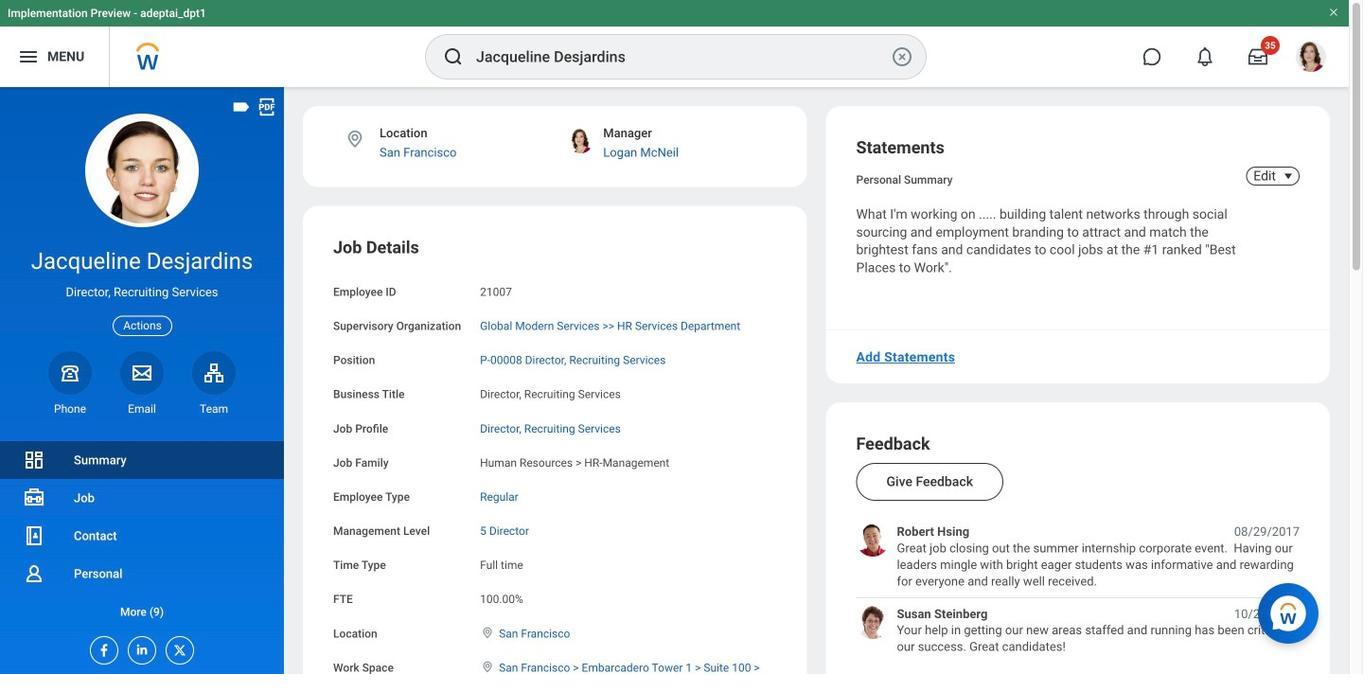 Task type: describe. For each thing, give the bounding box(es) containing it.
view team image
[[203, 362, 225, 384]]

caret down image
[[1277, 169, 1300, 184]]

facebook image
[[91, 637, 112, 658]]

team jacqueline desjardins element
[[192, 401, 236, 417]]

inbox large image
[[1249, 47, 1268, 66]]

view printable version (pdf) image
[[257, 97, 277, 117]]

summary image
[[23, 449, 45, 472]]

phone jacqueline desjardins element
[[48, 401, 92, 417]]

profile logan mcneil image
[[1296, 42, 1327, 76]]

employee's photo (susan steinberg) image
[[856, 606, 890, 639]]

x image
[[167, 637, 187, 658]]

0 vertical spatial location image
[[345, 129, 366, 150]]

employee's photo (robert hsing) image
[[856, 524, 890, 557]]

0 horizontal spatial list
[[0, 441, 284, 631]]

personal summary element
[[856, 169, 953, 187]]

navigation pane region
[[0, 87, 284, 674]]

job image
[[23, 487, 45, 509]]

1 vertical spatial location image
[[480, 660, 495, 674]]

tag image
[[231, 97, 252, 117]]



Task type: vqa. For each thing, say whether or not it's contained in the screenshot.
close environment banner IMAGE at right top
yes



Task type: locate. For each thing, give the bounding box(es) containing it.
notifications large image
[[1196, 47, 1215, 66]]

justify image
[[17, 45, 40, 68]]

location image
[[345, 129, 366, 150], [480, 660, 495, 674]]

search image
[[442, 45, 465, 68]]

0 horizontal spatial location image
[[345, 129, 366, 150]]

1 horizontal spatial location image
[[480, 660, 495, 674]]

banner
[[0, 0, 1349, 87]]

1 horizontal spatial list
[[856, 524, 1300, 655]]

location image
[[480, 626, 495, 639]]

mail image
[[131, 362, 153, 384]]

linkedin image
[[129, 637, 150, 657]]

contact image
[[23, 525, 45, 547]]

x circle image
[[891, 45, 914, 68]]

group
[[333, 236, 777, 674]]

full time element
[[480, 555, 523, 572]]

personal image
[[23, 562, 45, 585]]

Search Workday  search field
[[476, 36, 887, 78]]

list
[[0, 441, 284, 631], [856, 524, 1300, 655]]

email jacqueline desjardins element
[[120, 401, 164, 417]]

close environment banner image
[[1329, 7, 1340, 18]]

phone image
[[57, 362, 83, 384]]



